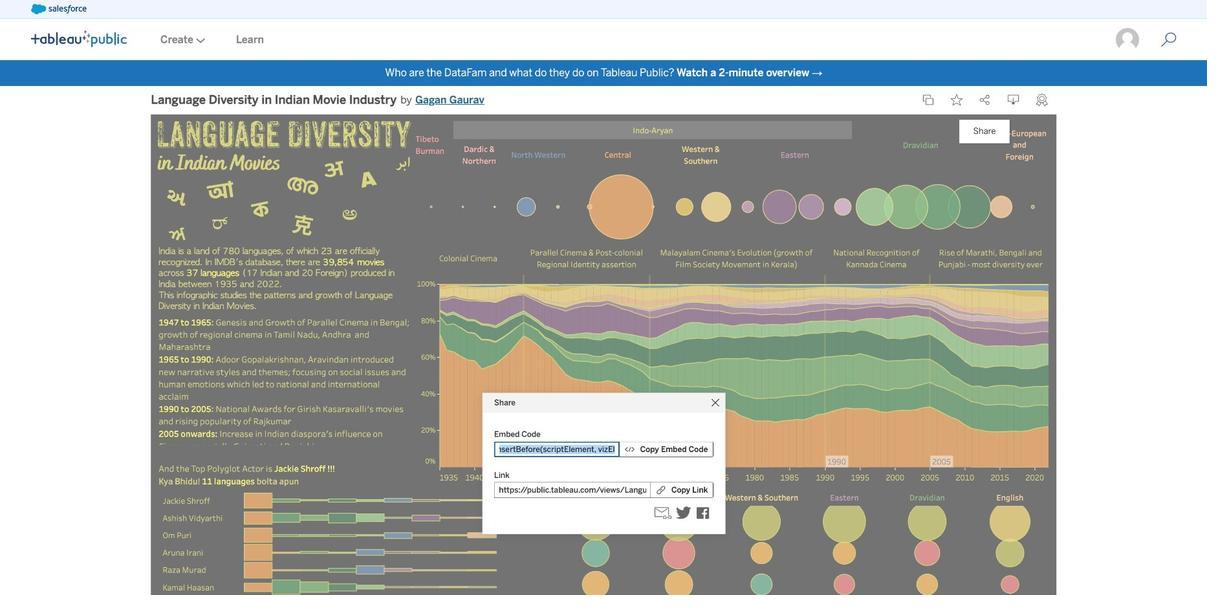 Task type: describe. For each thing, give the bounding box(es) containing it.
go to search image
[[1146, 32, 1192, 48]]

make a copy image
[[923, 94, 934, 106]]

salesforce logo image
[[31, 4, 87, 14]]

create image
[[193, 38, 205, 43]]

logo image
[[31, 30, 127, 47]]



Task type: vqa. For each thing, say whether or not it's contained in the screenshot.
1st Add Favorite button from the right
no



Task type: locate. For each thing, give the bounding box(es) containing it.
gary.orlando image
[[1115, 27, 1141, 53]]

favorite button image
[[951, 94, 963, 106]]

nominate for viz of the day image
[[1037, 94, 1048, 106]]



